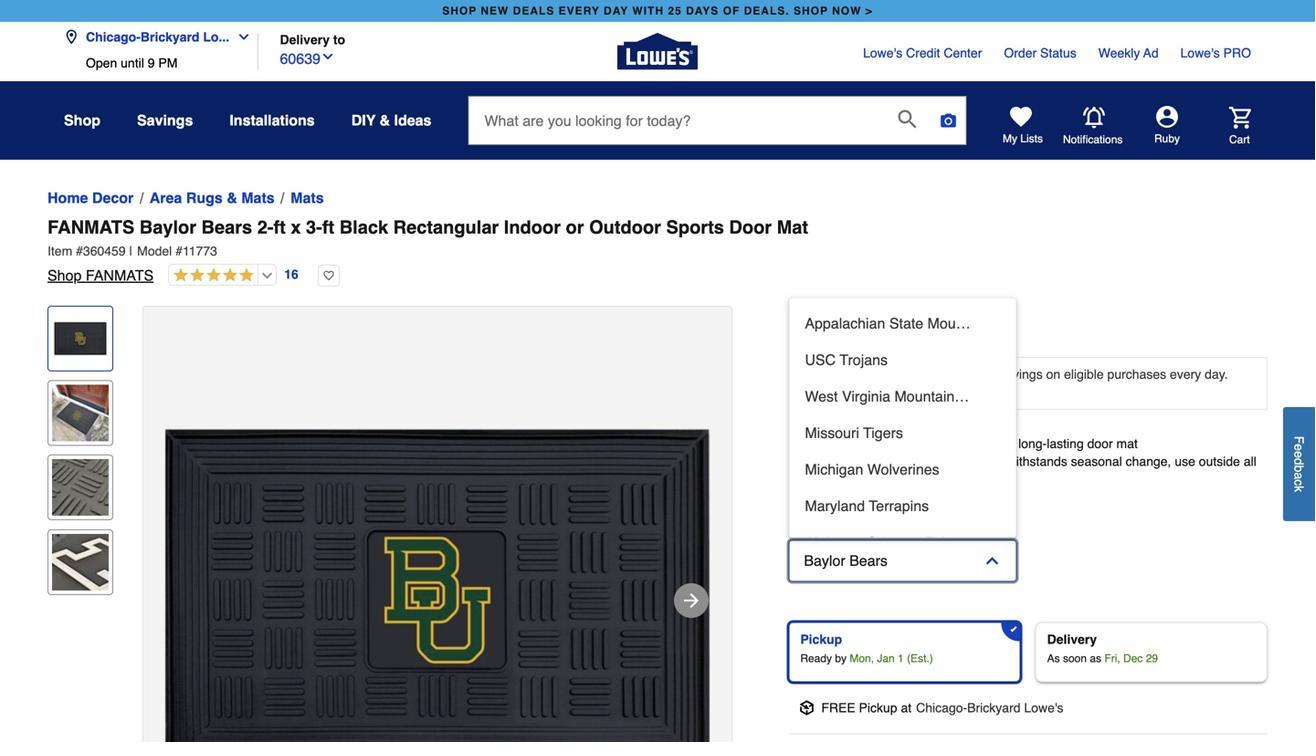 Task type: describe. For each thing, give the bounding box(es) containing it.
lowe's home improvement cart image
[[1230, 107, 1252, 129]]

ruby button
[[1124, 106, 1212, 146]]

change,
[[1126, 455, 1172, 469]]

installations
[[230, 112, 315, 129]]

to
[[333, 32, 345, 47]]

team
[[940, 419, 969, 434]]

molded
[[855, 419, 897, 434]]

diy & ideas
[[352, 112, 432, 129]]

by
[[836, 653, 847, 666]]

shop new deals every day with 25 days of deals. shop now >
[[442, 5, 873, 17]]

2 ft from the left
[[322, 217, 335, 238]]

day.
[[1205, 367, 1229, 382]]

delivery for as
[[1048, 633, 1098, 647]]

missouri
[[805, 425, 860, 442]]

1
[[898, 653, 904, 666]]

day
[[604, 5, 629, 17]]

chevron down image
[[230, 30, 251, 44]]

60639 button
[[280, 46, 335, 70]]

open until 9 pm
[[86, 56, 178, 70]]

1 # from the left
[[76, 244, 83, 259]]

free pickup at chicago-brickyard lowe's
[[822, 701, 1064, 716]]

jan
[[878, 653, 895, 666]]

days
[[686, 5, 719, 17]]

1 horizontal spatial baylor
[[879, 513, 920, 530]]

option group containing pickup
[[782, 615, 1276, 690]]

.
[[832, 308, 839, 337]]

purchases
[[1108, 367, 1167, 382]]

free
[[822, 701, 856, 716]]

0 horizontal spatial door
[[954, 455, 979, 469]]

appalachian state mountaineers
[[805, 315, 1017, 332]]

home decor link
[[48, 187, 134, 209]]

2 # from the left
[[176, 244, 183, 259]]

ad
[[1144, 46, 1159, 60]]

decor
[[92, 190, 134, 207]]

team
[[789, 513, 826, 530]]

year
[[804, 473, 828, 487]]

brickyard inside button
[[141, 30, 200, 44]]

1 horizontal spatial pickup
[[859, 701, 898, 716]]

shop button
[[64, 104, 101, 137]]

made
[[804, 437, 836, 452]]

savings
[[1000, 367, 1043, 382]]

heart outline image
[[318, 265, 340, 287]]

chevron down image
[[321, 49, 335, 64]]

michigan
[[805, 461, 864, 478]]

2-
[[257, 217, 274, 238]]

as
[[1048, 653, 1061, 666]]

usc
[[805, 352, 836, 369]]

lo...
[[203, 30, 230, 44]]

|
[[129, 244, 133, 259]]

weekly ad link
[[1099, 44, 1159, 62]]

1 shop from the left
[[442, 5, 477, 17]]

pickup inside pickup ready by mon, jan 1 (est.)
[[801, 633, 843, 647]]

resistant
[[902, 455, 950, 469]]

outdoor
[[589, 217, 662, 238]]

100%
[[853, 437, 886, 452]]

3-d logo molded in true team colors made of 100% vinyl for a durable and long-lasting door mat durable weather-resistant door mat withstands seasonal change, use outside all year long
[[804, 419, 1257, 487]]

mon,
[[850, 653, 875, 666]]

f e e d b a c k
[[1293, 436, 1307, 493]]

order status
[[1005, 46, 1077, 60]]

missouri tigers
[[805, 425, 904, 442]]

1 horizontal spatial brickyard
[[968, 701, 1021, 716]]

shop for shop
[[64, 112, 101, 129]]

360459
[[83, 244, 126, 259]]

learn
[[833, 386, 866, 400]]

2 shop from the left
[[794, 5, 829, 17]]

when
[[875, 367, 905, 382]]

eligible
[[1065, 367, 1104, 382]]

mountaineers for west virginia mountaineers
[[895, 388, 984, 405]]

Search Query text field
[[469, 97, 884, 144]]

my
[[1003, 133, 1018, 145]]

a inside button
[[1293, 473, 1307, 480]]

maryland terrapins button
[[790, 488, 1016, 525]]

west
[[805, 388, 838, 405]]

black
[[340, 217, 388, 238]]

chicago-brickyard lo... button
[[64, 19, 259, 56]]

camera image
[[940, 111, 958, 130]]

60639
[[280, 50, 321, 67]]

1 horizontal spatial lowe's
[[1025, 701, 1064, 716]]

crimson
[[867, 534, 922, 551]]

pm
[[158, 56, 178, 70]]

usc trojans button
[[790, 342, 1016, 379]]

0 horizontal spatial mat
[[983, 455, 1004, 469]]

weekly
[[1099, 46, 1141, 60]]

alabama crimson tide button
[[790, 525, 1016, 561]]

maryland terrapins
[[805, 498, 929, 515]]

mountaineers for appalachian state mountaineers
[[928, 315, 1017, 332]]

use
[[1175, 455, 1196, 469]]

savings
[[137, 112, 193, 129]]

1 mats from the left
[[241, 190, 275, 207]]

my lists link
[[1003, 106, 1044, 146]]

learn how button
[[833, 384, 893, 402]]

deals.
[[744, 5, 790, 17]]

home decor
[[48, 190, 134, 207]]

now
[[833, 5, 862, 17]]

delivery for to
[[280, 32, 330, 47]]

fanmats inside 'fanmats baylor bears 2-ft x 3-ft black rectangular indoor or outdoor sports door mat item # 360459 | model # 11773'
[[48, 217, 135, 238]]

c
[[1293, 480, 1307, 486]]

choose
[[933, 367, 974, 382]]

lowe's home improvement lists image
[[1011, 106, 1033, 128]]

or
[[566, 217, 584, 238]]

diy & ideas button
[[352, 104, 432, 137]]

0 horizontal spatial &
[[227, 190, 237, 207]]

chicago- inside button
[[86, 30, 141, 44]]

weekly ad
[[1099, 46, 1159, 60]]

2 mats from the left
[[291, 190, 324, 207]]

shop fanmats
[[48, 267, 154, 284]]

order
[[1005, 46, 1037, 60]]



Task type: locate. For each thing, give the bounding box(es) containing it.
d
[[815, 419, 824, 434]]

baylor inside 'fanmats baylor bears 2-ft x 3-ft black rectangular indoor or outdoor sports door mat item # 360459 | model # 11773'
[[140, 217, 196, 238]]

0 horizontal spatial brickyard
[[141, 30, 200, 44]]

&
[[380, 112, 390, 129], [227, 190, 237, 207]]

pickup image
[[800, 701, 815, 716]]

fanmats
[[48, 217, 135, 238], [86, 267, 154, 284]]

state
[[890, 315, 924, 332]]

1 vertical spatial &
[[227, 190, 237, 207]]

indoor
[[504, 217, 561, 238]]

None search field
[[468, 96, 967, 160]]

maryland
[[805, 498, 865, 515]]

shop down open
[[64, 112, 101, 129]]

3- inside 'fanmats baylor bears 2-ft x 3-ft black rectangular indoor or outdoor sports door mat item # 360459 | model # 11773'
[[306, 217, 322, 238]]

(est.)
[[907, 653, 934, 666]]

0 vertical spatial &
[[380, 112, 390, 129]]

lowe's down the as
[[1025, 701, 1064, 716]]

0 vertical spatial bears
[[202, 217, 252, 238]]

chicago-
[[86, 30, 141, 44], [917, 701, 968, 716]]

pickup left the at on the right bottom of page
[[859, 701, 898, 716]]

bears inside 'fanmats baylor bears 2-ft x 3-ft black rectangular indoor or outdoor sports door mat item # 360459 | model # 11773'
[[202, 217, 252, 238]]

1 horizontal spatial mat
[[1117, 437, 1138, 452]]

0 horizontal spatial ft
[[274, 217, 286, 238]]

0 vertical spatial fanmats
[[48, 217, 135, 238]]

& right diy
[[380, 112, 390, 129]]

0 horizontal spatial baylor
[[140, 217, 196, 238]]

0 horizontal spatial a
[[937, 437, 944, 452]]

1 vertical spatial mat
[[983, 455, 1004, 469]]

a inside 3-d logo molded in true team colors made of 100% vinyl for a durable and long-lasting door mat durable weather-resistant door mat withstands seasonal change, use outside all year long
[[937, 437, 944, 452]]

chicago- right the at on the right bottom of page
[[917, 701, 968, 716]]

home
[[48, 190, 88, 207]]

all
[[1244, 455, 1257, 469]]

door down durable
[[954, 455, 979, 469]]

& inside button
[[380, 112, 390, 129]]

0 vertical spatial brickyard
[[141, 30, 200, 44]]

e up b
[[1293, 451, 1307, 458]]

16
[[284, 267, 299, 282]]

pickup up ready
[[801, 633, 843, 647]]

outside
[[1200, 455, 1241, 469]]

lowe's home improvement notification center image
[[1084, 107, 1106, 129]]

shop for shop fanmats
[[48, 267, 82, 284]]

b
[[1293, 466, 1307, 473]]

ft right the x
[[322, 217, 335, 238]]

status
[[1041, 46, 1077, 60]]

shop
[[64, 112, 101, 129], [48, 267, 82, 284]]

& right rugs
[[227, 190, 237, 207]]

0 vertical spatial chicago-
[[86, 30, 141, 44]]

0 horizontal spatial pickup
[[801, 633, 843, 647]]

fanmats down |
[[86, 267, 154, 284]]

3- up made
[[804, 419, 815, 434]]

fanmats  #11773 - thumbnail2 image
[[52, 385, 109, 442]]

tide
[[925, 534, 953, 551]]

e up d
[[1293, 444, 1307, 451]]

savings button
[[137, 104, 193, 137]]

1 horizontal spatial ft
[[322, 217, 335, 238]]

1 horizontal spatial mats
[[291, 190, 324, 207]]

$ 27 . 48
[[789, 308, 867, 337]]

1 vertical spatial fanmats
[[86, 267, 154, 284]]

area rugs & mats
[[150, 190, 275, 207]]

door up the 'seasonal' on the right bottom
[[1088, 437, 1114, 452]]

search image
[[899, 110, 917, 128]]

0 horizontal spatial mats
[[241, 190, 275, 207]]

1 horizontal spatial 3-
[[804, 419, 815, 434]]

every
[[1171, 367, 1202, 382]]

1 horizontal spatial &
[[380, 112, 390, 129]]

fanmats  #11773 - thumbnail3 image
[[52, 460, 109, 516]]

0 vertical spatial 3-
[[306, 217, 322, 238]]

0 horizontal spatial chicago-
[[86, 30, 141, 44]]

pro
[[1224, 46, 1252, 60]]

0 horizontal spatial shop
[[442, 5, 477, 17]]

rectangular
[[394, 217, 499, 238]]

until
[[121, 56, 144, 70]]

ft left the x
[[274, 217, 286, 238]]

lasting
[[1047, 437, 1084, 452]]

mats
[[241, 190, 275, 207], [291, 190, 324, 207]]

mats link
[[291, 187, 324, 209]]

lowe's pro
[[1181, 46, 1252, 60]]

1 ft from the left
[[274, 217, 286, 238]]

0 horizontal spatial lowe's
[[864, 46, 903, 60]]

tigers
[[864, 425, 904, 442]]

west virginia mountaineers button
[[790, 379, 1016, 415]]

mountaineers down choose
[[895, 388, 984, 405]]

mountaineers up 5%
[[928, 315, 1017, 332]]

new
[[481, 5, 509, 17]]

model
[[137, 244, 172, 259]]

2 e from the top
[[1293, 451, 1307, 458]]

1 horizontal spatial bears
[[924, 513, 963, 530]]

2 horizontal spatial lowe's
[[1181, 46, 1221, 60]]

# right item
[[76, 244, 83, 259]]

shop new deals every day with 25 days of deals. shop now > link
[[439, 0, 877, 22]]

0 horizontal spatial delivery
[[280, 32, 330, 47]]

pickup
[[801, 633, 843, 647], [859, 701, 898, 716]]

1 horizontal spatial door
[[1088, 437, 1114, 452]]

0 vertical spatial baylor
[[140, 217, 196, 238]]

mountaineers inside button
[[928, 315, 1017, 332]]

a up 'k'
[[1293, 473, 1307, 480]]

ideas
[[394, 112, 432, 129]]

at
[[901, 701, 912, 716]]

delivery as soon as fri, dec 29
[[1048, 633, 1159, 666]]

with
[[633, 5, 664, 17]]

shop left new
[[442, 5, 477, 17]]

soon
[[1064, 653, 1087, 666]]

vinyl
[[890, 437, 915, 452]]

1 vertical spatial pickup
[[859, 701, 898, 716]]

1 vertical spatial door
[[954, 455, 979, 469]]

1 vertical spatial delivery
[[1048, 633, 1098, 647]]

fanmats up 360459
[[48, 217, 135, 238]]

3- inside 3-d logo molded in true team colors made of 100% vinyl for a durable and long-lasting door mat durable weather-resistant door mat withstands seasonal change, use outside all year long
[[804, 419, 815, 434]]

lowe's for lowe's pro
[[1181, 46, 1221, 60]]

1 horizontal spatial chicago-
[[917, 701, 968, 716]]

k
[[1293, 486, 1307, 493]]

#
[[76, 244, 83, 259], [176, 244, 183, 259]]

27
[[803, 308, 832, 337]]

baylor up model
[[140, 217, 196, 238]]

1 vertical spatial 3-
[[804, 419, 815, 434]]

1 vertical spatial baylor
[[879, 513, 920, 530]]

trojans
[[840, 352, 888, 369]]

brickyard right the at on the right bottom of page
[[968, 701, 1021, 716]]

how
[[869, 386, 893, 400]]

$26.11
[[833, 367, 871, 382]]

0 vertical spatial mat
[[1117, 437, 1138, 452]]

lowe's left the credit
[[864, 46, 903, 60]]

0 vertical spatial a
[[937, 437, 944, 452]]

1 vertical spatial brickyard
[[968, 701, 1021, 716]]

mat up the change,
[[1117, 437, 1138, 452]]

lowe's credit center link
[[864, 44, 983, 62]]

for
[[919, 437, 934, 452]]

option group
[[782, 615, 1276, 690]]

a right for
[[937, 437, 944, 452]]

x
[[291, 217, 301, 238]]

bears up tide
[[924, 513, 963, 530]]

1 horizontal spatial #
[[176, 244, 183, 259]]

withstands
[[1008, 455, 1068, 469]]

cart button
[[1204, 107, 1252, 147]]

48
[[839, 308, 867, 337]]

mat down and
[[983, 455, 1004, 469]]

0 vertical spatial door
[[1088, 437, 1114, 452]]

brickyard up pm
[[141, 30, 200, 44]]

every
[[559, 5, 600, 17]]

arrow right image
[[681, 590, 703, 612]]

1 vertical spatial bears
[[924, 513, 963, 530]]

of
[[723, 5, 740, 17]]

ready
[[801, 653, 832, 666]]

# right model
[[176, 244, 183, 259]]

1 vertical spatial mountaineers
[[895, 388, 984, 405]]

25
[[668, 5, 682, 17]]

0 vertical spatial pickup
[[801, 633, 843, 647]]

1 horizontal spatial shop
[[794, 5, 829, 17]]

alabama
[[805, 534, 863, 551]]

3- right the x
[[306, 217, 322, 238]]

location image
[[64, 30, 79, 44]]

1 horizontal spatial a
[[1293, 473, 1307, 480]]

0 vertical spatial delivery
[[280, 32, 330, 47]]

chicago- up open
[[86, 30, 141, 44]]

$26.11 when you choose 5% savings on eligible purchases every day. learn how
[[833, 367, 1229, 400]]

lowe's for lowe's credit center
[[864, 46, 903, 60]]

f
[[1293, 436, 1307, 444]]

1 vertical spatial chicago-
[[917, 701, 968, 716]]

virginia
[[842, 388, 891, 405]]

bears down area rugs & mats link
[[202, 217, 252, 238]]

29
[[1147, 653, 1159, 666]]

terrapins
[[869, 498, 929, 515]]

delivery inside delivery as soon as fri, dec 29
[[1048, 633, 1098, 647]]

0 horizontal spatial bears
[[202, 217, 252, 238]]

rugs
[[186, 190, 223, 207]]

4.8 stars image
[[169, 268, 254, 285]]

door
[[730, 217, 772, 238]]

0 vertical spatial shop
[[64, 112, 101, 129]]

shop down item
[[48, 267, 82, 284]]

of
[[839, 437, 850, 452]]

1 e from the top
[[1293, 444, 1307, 451]]

mats up the x
[[291, 190, 324, 207]]

area
[[150, 190, 182, 207]]

logo
[[828, 419, 852, 434]]

fanmats  #11773 image
[[143, 307, 732, 743]]

mountaineers inside button
[[895, 388, 984, 405]]

a
[[937, 437, 944, 452], [1293, 473, 1307, 480]]

appalachian state mountaineers button
[[790, 306, 1017, 342]]

1 vertical spatial a
[[1293, 473, 1307, 480]]

0 vertical spatial mountaineers
[[928, 315, 1017, 332]]

michigan wolverines
[[805, 461, 940, 478]]

shop left now
[[794, 5, 829, 17]]

1 vertical spatial shop
[[48, 267, 82, 284]]

mats up 2-
[[241, 190, 275, 207]]

0 horizontal spatial 3-
[[306, 217, 322, 238]]

long
[[832, 473, 856, 487]]

fanmats  #11773 - thumbnail image
[[52, 311, 109, 367]]

west virginia mountaineers
[[805, 388, 984, 405]]

colors
[[972, 419, 1006, 434]]

lowe's credit center
[[864, 46, 983, 60]]

lowe's home improvement logo image
[[618, 11, 698, 92]]

delivery up 60639 at the left of the page
[[280, 32, 330, 47]]

fanmats baylor bears 2-ft x 3-ft black rectangular indoor or outdoor sports door mat item # 360459 | model # 11773
[[48, 217, 809, 259]]

baylor up crimson
[[879, 513, 920, 530]]

0 horizontal spatial #
[[76, 244, 83, 259]]

11773
[[183, 244, 217, 259]]

pickup ready by mon, jan 1 (est.)
[[801, 633, 934, 666]]

$
[[789, 308, 803, 337]]

1 horizontal spatial delivery
[[1048, 633, 1098, 647]]

fanmats  #11773 - thumbnail4 image
[[52, 534, 109, 591]]

deals
[[513, 5, 555, 17]]

lowe's left pro
[[1181, 46, 1221, 60]]

delivery up "soon"
[[1048, 633, 1098, 647]]

5%
[[978, 367, 996, 382]]

item number 3 6 0 4 5 9 and model number 1 1 7 7 3 element
[[48, 242, 1268, 260]]

ft
[[274, 217, 286, 238], [322, 217, 335, 238]]



Task type: vqa. For each thing, say whether or not it's contained in the screenshot.
someone
no



